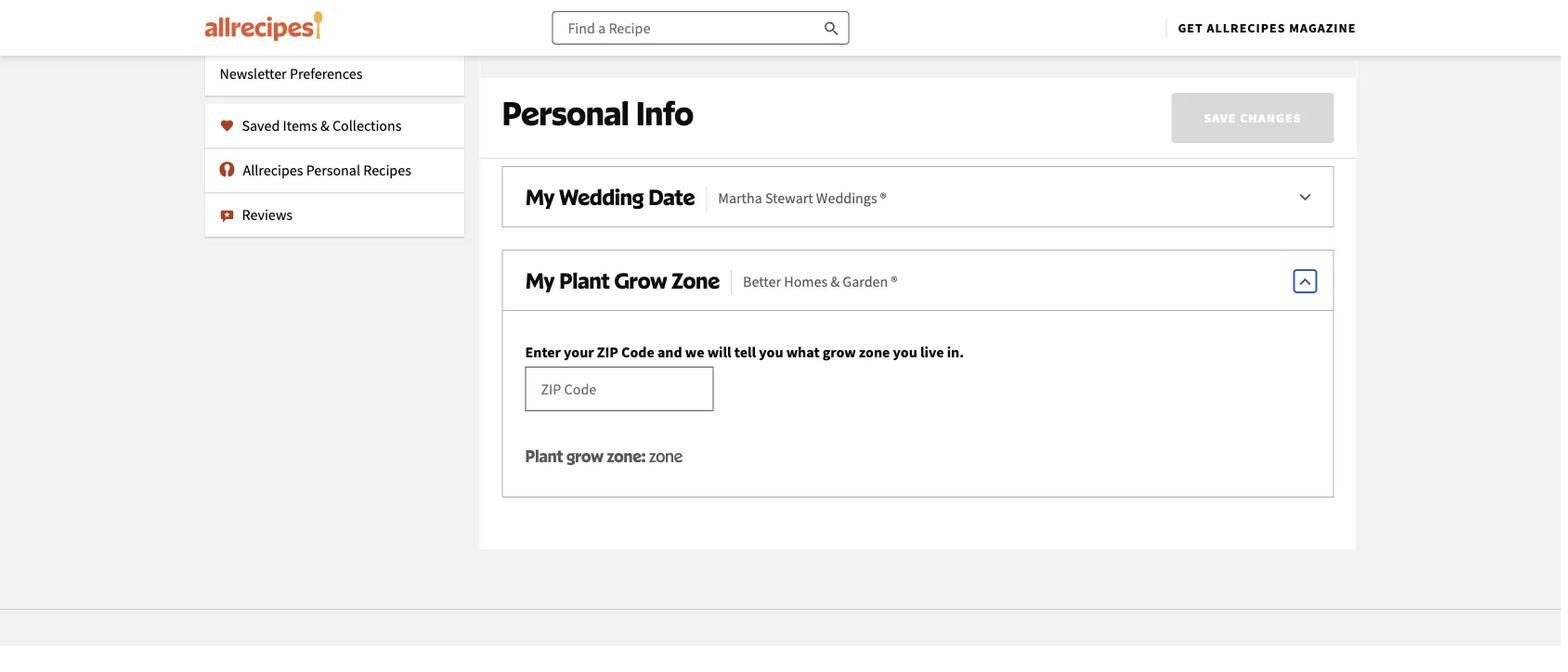 Task type: vqa. For each thing, say whether or not it's contained in the screenshot.
the bottom '&'
yes



Task type: describe. For each thing, give the bounding box(es) containing it.
zip
[[597, 343, 618, 361]]

1 you from the left
[[759, 343, 783, 361]]

tell
[[734, 343, 756, 361]]

reviews link
[[205, 193, 465, 237]]

and
[[657, 343, 682, 361]]

chevron image for grow
[[1294, 270, 1316, 293]]

my for my pets
[[525, 100, 555, 126]]

my for my basic info
[[525, 16, 555, 43]]

what
[[786, 343, 820, 361]]

newsletter preferences
[[220, 65, 363, 83]]

change
[[220, 20, 266, 39]]

grow
[[614, 267, 667, 293]]

Enter your ZIP Code and we will tell you what grow zone you live in. field
[[525, 367, 714, 411]]

daily
[[626, 105, 657, 124]]

change password
[[220, 20, 329, 39]]

reviews
[[242, 206, 293, 224]]

get allrecipes magazine
[[1178, 20, 1356, 36]]

in.
[[947, 343, 964, 361]]

better homes & garden ®
[[743, 272, 897, 291]]

Search text field
[[552, 11, 849, 45]]

1 vertical spatial ®
[[880, 189, 887, 207]]

plant grow zone: zone
[[525, 446, 683, 466]]

pets
[[559, 100, 602, 126]]

enter
[[525, 343, 561, 361]]

martha stewart weddings ®
[[718, 189, 887, 207]]

change password link
[[205, 7, 465, 52]]

homes
[[784, 272, 828, 291]]

1 vertical spatial plant
[[525, 446, 563, 466]]

wedding
[[559, 183, 644, 210]]

get allrecipes magazine link
[[1178, 20, 1356, 36]]

0 vertical spatial ®
[[695, 105, 701, 124]]

my for my plant grow zone
[[525, 267, 555, 293]]

will
[[707, 343, 731, 361]]

enter your zip code and we will tell you what grow zone you live in.
[[525, 343, 964, 361]]

1 horizontal spatial allrecipes
[[1207, 20, 1286, 36]]

2 horizontal spatial ®
[[891, 272, 897, 291]]

live
[[920, 343, 944, 361]]

my basic info
[[525, 16, 652, 43]]

& for collections
[[320, 117, 329, 135]]



Task type: locate. For each thing, give the bounding box(es) containing it.
saved items & collections
[[242, 117, 402, 135]]

plant
[[559, 267, 610, 293], [525, 446, 563, 466]]

0 horizontal spatial personal
[[306, 161, 360, 180]]

saved items & collections link
[[205, 104, 465, 148]]

allrecipes right get
[[1207, 20, 1286, 36]]

1 chevron image from the top
[[1294, 103, 1316, 125]]

personal down saved items & collections 'link' on the top of the page
[[306, 161, 360, 180]]

1 vertical spatial allrecipes
[[243, 161, 303, 180]]

1 vertical spatial personal
[[306, 161, 360, 180]]

0 horizontal spatial you
[[759, 343, 783, 361]]

®
[[695, 105, 701, 124], [880, 189, 887, 207], [891, 272, 897, 291]]

grow left zone:
[[566, 446, 604, 466]]

zone right zone:
[[649, 446, 683, 466]]

2 vertical spatial chevron image
[[1294, 270, 1316, 293]]

2 you from the left
[[893, 343, 917, 361]]

grow
[[823, 343, 856, 361], [566, 446, 604, 466]]

grow right what
[[823, 343, 856, 361]]

we
[[685, 343, 704, 361]]

1 vertical spatial &
[[831, 272, 840, 291]]

2 vertical spatial ®
[[891, 272, 897, 291]]

0 horizontal spatial zone
[[649, 446, 683, 466]]

code
[[621, 343, 654, 361]]

personal info
[[502, 93, 694, 133]]

1 horizontal spatial you
[[893, 343, 917, 361]]

& inside 'link'
[[320, 117, 329, 135]]

0 vertical spatial plant
[[559, 267, 610, 293]]

your
[[564, 343, 594, 361]]

0 horizontal spatial &
[[320, 117, 329, 135]]

garden
[[843, 272, 888, 291]]

1 vertical spatial info
[[636, 93, 694, 133]]

my left the pets on the top
[[525, 100, 555, 126]]

1 horizontal spatial zone
[[859, 343, 890, 361]]

martha
[[718, 189, 762, 207]]

& right items
[[320, 117, 329, 135]]

you
[[759, 343, 783, 361], [893, 343, 917, 361]]

newsletter
[[220, 65, 287, 83]]

zone
[[672, 267, 720, 293]]

1 horizontal spatial grow
[[823, 343, 856, 361]]

info right 'basic'
[[614, 16, 652, 43]]

magazine
[[1289, 20, 1356, 36]]

date
[[648, 183, 695, 210]]

allrecipes inside allrecipes personal recipes link
[[243, 161, 303, 180]]

info
[[614, 16, 652, 43], [636, 93, 694, 133]]

items
[[283, 117, 317, 135]]

you left live
[[893, 343, 917, 361]]

3 my from the top
[[525, 183, 555, 210]]

zone
[[859, 343, 890, 361], [649, 446, 683, 466]]

® right paws
[[695, 105, 701, 124]]

&
[[320, 117, 329, 135], [831, 272, 840, 291]]

stewart
[[765, 189, 813, 207]]

basic
[[559, 16, 609, 43]]

my left wedding
[[525, 183, 555, 210]]

better
[[743, 272, 781, 291]]

0 horizontal spatial grow
[[566, 446, 604, 466]]

chevron image for date
[[1294, 187, 1316, 209]]

collections
[[332, 117, 402, 135]]

2 my from the top
[[525, 100, 555, 126]]

plant left zone:
[[525, 446, 563, 466]]

4 my from the top
[[525, 267, 555, 293]]

0 vertical spatial info
[[614, 16, 652, 43]]

daily paws ®
[[626, 105, 701, 124]]

3 chevron image from the top
[[1294, 270, 1316, 293]]

paws
[[660, 105, 692, 124]]

my wedding date
[[525, 183, 695, 210]]

& for garden
[[831, 272, 840, 291]]

0 horizontal spatial ®
[[695, 105, 701, 124]]

0 vertical spatial zone
[[859, 343, 890, 361]]

you right the tell
[[759, 343, 783, 361]]

saved
[[242, 117, 280, 135]]

my for my wedding date
[[525, 183, 555, 210]]

0 vertical spatial personal
[[502, 93, 629, 133]]

1 my from the top
[[525, 16, 555, 43]]

get
[[1178, 20, 1203, 36]]

0 vertical spatial allrecipes
[[1207, 20, 1286, 36]]

& right homes
[[831, 272, 840, 291]]

0 vertical spatial &
[[320, 117, 329, 135]]

personal
[[502, 93, 629, 133], [306, 161, 360, 180]]

my left 'basic'
[[525, 16, 555, 43]]

allrecipes
[[1207, 20, 1286, 36], [243, 161, 303, 180]]

allrecipes personal recipes
[[243, 161, 411, 180]]

chevron image
[[1294, 20, 1316, 42]]

my plant grow zone
[[525, 267, 720, 293]]

1 vertical spatial zone
[[649, 446, 683, 466]]

preferences
[[290, 65, 363, 83]]

1 vertical spatial chevron image
[[1294, 187, 1316, 209]]

allrecipes up 'reviews'
[[243, 161, 303, 180]]

personal inside allrecipes personal recipes link
[[306, 161, 360, 180]]

® right weddings
[[880, 189, 887, 207]]

my up enter
[[525, 267, 555, 293]]

recipes
[[363, 161, 411, 180]]

® right garden
[[891, 272, 897, 291]]

1 vertical spatial grow
[[566, 446, 604, 466]]

1 horizontal spatial ®
[[880, 189, 887, 207]]

plant left the grow
[[559, 267, 610, 293]]

info up date
[[636, 93, 694, 133]]

my
[[525, 16, 555, 43], [525, 100, 555, 126], [525, 183, 555, 210], [525, 267, 555, 293]]

0 vertical spatial grow
[[823, 343, 856, 361]]

0 vertical spatial chevron image
[[1294, 103, 1316, 125]]

password
[[269, 20, 329, 39]]

0 horizontal spatial allrecipes
[[243, 161, 303, 180]]

personal down 'basic'
[[502, 93, 629, 133]]

weddings
[[816, 189, 877, 207]]

1 horizontal spatial &
[[831, 272, 840, 291]]

1 horizontal spatial personal
[[502, 93, 629, 133]]

2 chevron image from the top
[[1294, 187, 1316, 209]]

chevron image
[[1294, 103, 1316, 125], [1294, 187, 1316, 209], [1294, 270, 1316, 293]]

newsletter preferences link
[[205, 52, 465, 96]]

allrecipes personal recipes link
[[205, 148, 465, 193]]

zone:
[[607, 446, 646, 466]]

zone left live
[[859, 343, 890, 361]]

my pets
[[525, 100, 602, 126]]



